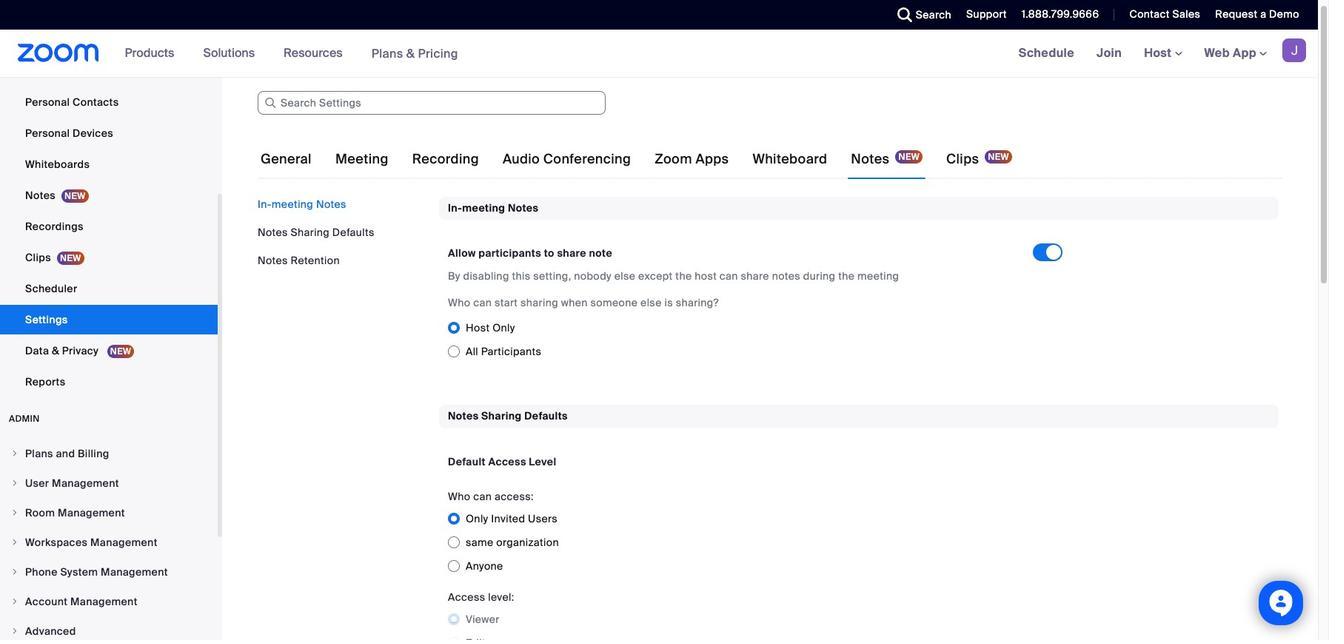 Task type: locate. For each thing, give the bounding box(es) containing it.
nobody
[[574, 270, 612, 283]]

0 vertical spatial notes sharing defaults
[[258, 226, 374, 239]]

notes sharing defaults link
[[258, 226, 374, 239]]

viewer
[[466, 613, 500, 626]]

management inside menu item
[[70, 595, 138, 609]]

who for who can access:
[[448, 490, 471, 503]]

1 right image from the top
[[10, 450, 19, 458]]

access:
[[495, 490, 534, 503]]

personal devices
[[25, 127, 113, 140]]

1.888.799.9666
[[1022, 7, 1099, 21]]

notes
[[851, 150, 890, 168], [25, 189, 56, 202], [316, 198, 346, 211], [508, 201, 539, 215], [258, 226, 288, 239], [258, 254, 288, 267], [448, 410, 479, 423]]

web
[[1205, 45, 1230, 61]]

who inside in-meeting notes element
[[448, 297, 471, 310]]

0 vertical spatial can
[[720, 270, 738, 283]]

0 vertical spatial who
[[448, 297, 471, 310]]

sharing up retention
[[291, 226, 330, 239]]

access
[[488, 455, 526, 469], [448, 591, 485, 604]]

right image inside room management menu item
[[10, 509, 19, 518]]

right image inside workspaces management menu item
[[10, 538, 19, 547]]

0 horizontal spatial else
[[614, 270, 636, 283]]

1 vertical spatial &
[[52, 344, 59, 358]]

host up all
[[466, 322, 490, 335]]

0 vertical spatial else
[[614, 270, 636, 283]]

& inside product information navigation
[[406, 46, 415, 61]]

room management
[[25, 507, 125, 520]]

plans & pricing link
[[371, 46, 458, 61], [371, 46, 458, 61]]

meeting up "allow" at the top left of the page
[[462, 201, 505, 215]]

scheduler link
[[0, 274, 218, 304]]

right image left the workspaces on the left of the page
[[10, 538, 19, 547]]

who can start sharing when someone else is sharing?
[[448, 297, 719, 310]]

is
[[665, 297, 673, 310]]

1 vertical spatial personal
[[25, 127, 70, 140]]

allow participants to share note
[[448, 247, 612, 260]]

all
[[466, 345, 478, 359]]

1 horizontal spatial only
[[493, 322, 515, 335]]

a
[[1260, 7, 1267, 21]]

phone inside phone link
[[25, 64, 58, 78]]

organization
[[496, 536, 559, 549]]

web app button
[[1205, 45, 1267, 61]]

5 right image from the top
[[10, 598, 19, 607]]

who can start sharing when someone else is sharing? option group
[[448, 316, 1075, 364]]

the right the during
[[838, 270, 855, 283]]

2 horizontal spatial meeting
[[858, 270, 899, 283]]

1 horizontal spatial sharing
[[481, 410, 522, 423]]

resources button
[[284, 30, 349, 77]]

plans inside menu item
[[25, 447, 53, 461]]

sharing up "default access level"
[[481, 410, 522, 423]]

account
[[25, 595, 68, 609]]

0 horizontal spatial plans
[[25, 447, 53, 461]]

right image for account
[[10, 598, 19, 607]]

notes sharing defaults
[[258, 226, 374, 239], [448, 410, 568, 423]]

start
[[495, 297, 518, 310]]

share right to
[[557, 247, 586, 260]]

1 horizontal spatial else
[[641, 297, 662, 310]]

phone
[[25, 64, 58, 78], [25, 566, 58, 579]]

right image inside 'plans and billing' menu item
[[10, 450, 19, 458]]

1.888.799.9666 button
[[1011, 0, 1103, 30], [1022, 7, 1099, 21]]

personal up personal devices
[[25, 96, 70, 109]]

& for pricing
[[406, 46, 415, 61]]

plans inside product information navigation
[[371, 46, 403, 61]]

4 right image from the top
[[10, 568, 19, 577]]

1 vertical spatial phone
[[25, 566, 58, 579]]

1 vertical spatial host
[[466, 322, 490, 335]]

tabs of my account settings page tab list
[[258, 138, 1015, 180]]

& for privacy
[[52, 344, 59, 358]]

right image left room
[[10, 509, 19, 518]]

management up phone system management menu item
[[90, 536, 158, 549]]

pricing
[[418, 46, 458, 61]]

phone up account
[[25, 566, 58, 579]]

right image left system on the left of page
[[10, 568, 19, 577]]

notes sharing defaults up "default access level"
[[448, 410, 568, 423]]

3 right image from the top
[[10, 538, 19, 547]]

right image for workspaces
[[10, 538, 19, 547]]

notes inside the tabs of my account settings page tab list
[[851, 150, 890, 168]]

banner
[[0, 30, 1318, 78]]

phone inside phone system management menu item
[[25, 566, 58, 579]]

right image
[[10, 450, 19, 458], [10, 509, 19, 518], [10, 538, 19, 547], [10, 568, 19, 577], [10, 598, 19, 607], [10, 627, 19, 636]]

right image left "advanced"
[[10, 627, 19, 636]]

1 who from the top
[[448, 297, 471, 310]]

1 vertical spatial only
[[466, 512, 488, 526]]

share left notes
[[741, 270, 769, 283]]

conferencing
[[543, 150, 631, 168]]

support link
[[955, 0, 1011, 30], [966, 7, 1007, 21]]

host inside meetings navigation
[[1144, 45, 1175, 61]]

1 horizontal spatial clips
[[946, 150, 979, 168]]

0 horizontal spatial sharing
[[291, 226, 330, 239]]

search
[[916, 8, 952, 21]]

access left level
[[488, 455, 526, 469]]

general
[[261, 150, 312, 168]]

user management menu item
[[0, 470, 218, 498]]

reports
[[25, 375, 65, 389]]

meeting up notes sharing defaults link
[[272, 198, 313, 211]]

zoom apps
[[655, 150, 729, 168]]

room management menu item
[[0, 499, 218, 527]]

0 horizontal spatial only
[[466, 512, 488, 526]]

admin menu menu
[[0, 440, 218, 641]]

defaults inside notes sharing defaults "element"
[[524, 410, 568, 423]]

management
[[52, 477, 119, 490], [58, 507, 125, 520], [90, 536, 158, 549], [101, 566, 168, 579], [70, 595, 138, 609]]

only up same
[[466, 512, 488, 526]]

who can access: option group
[[448, 507, 937, 578]]

1 phone from the top
[[25, 64, 58, 78]]

1 horizontal spatial in-meeting notes
[[448, 201, 539, 215]]

management up the 'advanced' 'menu item'
[[70, 595, 138, 609]]

host down contact sales
[[1144, 45, 1175, 61]]

1 horizontal spatial plans
[[371, 46, 403, 61]]

personal
[[25, 96, 70, 109], [25, 127, 70, 140]]

0 horizontal spatial meeting
[[272, 198, 313, 211]]

notes sharing defaults up retention
[[258, 226, 374, 239]]

2 personal from the top
[[25, 127, 70, 140]]

audio
[[503, 150, 540, 168]]

right image for phone
[[10, 568, 19, 577]]

notes retention
[[258, 254, 340, 267]]

menu bar
[[258, 197, 428, 268]]

who for who can start sharing when someone else is sharing?
[[448, 297, 471, 310]]

this
[[512, 270, 531, 283]]

data
[[25, 344, 49, 358]]

0 vertical spatial host
[[1144, 45, 1175, 61]]

meetings navigation
[[1008, 30, 1318, 78]]

right image inside the 'advanced' 'menu item'
[[10, 627, 19, 636]]

2 who from the top
[[448, 490, 471, 503]]

& right data in the left bottom of the page
[[52, 344, 59, 358]]

scheduler
[[25, 282, 77, 295]]

disabling
[[463, 270, 509, 283]]

0 vertical spatial plans
[[371, 46, 403, 61]]

0 horizontal spatial share
[[557, 247, 586, 260]]

1 horizontal spatial the
[[838, 270, 855, 283]]

zoom
[[655, 150, 692, 168]]

level:
[[488, 591, 514, 604]]

search button
[[886, 0, 955, 30]]

anyone
[[466, 560, 503, 573]]

can left start
[[473, 297, 492, 310]]

during
[[803, 270, 836, 283]]

0 vertical spatial only
[[493, 322, 515, 335]]

management for user management
[[52, 477, 119, 490]]

0 horizontal spatial &
[[52, 344, 59, 358]]

meeting right the during
[[858, 270, 899, 283]]

defaults up retention
[[332, 226, 374, 239]]

1 horizontal spatial share
[[741, 270, 769, 283]]

can right host
[[720, 270, 738, 283]]

clips inside personal menu menu
[[25, 251, 51, 264]]

note
[[589, 247, 612, 260]]

clips inside the tabs of my account settings page tab list
[[946, 150, 979, 168]]

0 vertical spatial personal
[[25, 96, 70, 109]]

right image for plans
[[10, 450, 19, 458]]

plans for plans & pricing
[[371, 46, 403, 61]]

1 personal from the top
[[25, 96, 70, 109]]

banner containing products
[[0, 30, 1318, 78]]

the left host
[[676, 270, 692, 283]]

right image up right icon
[[10, 450, 19, 458]]

contact
[[1130, 7, 1170, 21]]

1 vertical spatial share
[[741, 270, 769, 283]]

can inside notes sharing defaults "element"
[[473, 490, 492, 503]]

in-meeting notes up notes sharing defaults link
[[258, 198, 346, 211]]

host only
[[466, 322, 515, 335]]

who inside notes sharing defaults "element"
[[448, 490, 471, 503]]

0 horizontal spatial notes sharing defaults
[[258, 226, 374, 239]]

management up workspaces management
[[58, 507, 125, 520]]

personal contacts
[[25, 96, 119, 109]]

1 horizontal spatial notes sharing defaults
[[448, 410, 568, 423]]

workspaces management menu item
[[0, 529, 218, 557]]

right image left account
[[10, 598, 19, 607]]

& left pricing
[[406, 46, 415, 61]]

0 horizontal spatial defaults
[[332, 226, 374, 239]]

defaults up level
[[524, 410, 568, 423]]

plans left and
[[25, 447, 53, 461]]

1 vertical spatial notes sharing defaults
[[448, 410, 568, 423]]

1 horizontal spatial access
[[488, 455, 526, 469]]

who down default
[[448, 490, 471, 503]]

recordings link
[[0, 212, 218, 241]]

personal up whiteboards
[[25, 127, 70, 140]]

phone down zoom logo
[[25, 64, 58, 78]]

0 vertical spatial clips
[[946, 150, 979, 168]]

host for host
[[1144, 45, 1175, 61]]

1 vertical spatial defaults
[[524, 410, 568, 423]]

management down billing
[[52, 477, 119, 490]]

management up the account management menu item
[[101, 566, 168, 579]]

2 phone from the top
[[25, 566, 58, 579]]

who down by
[[448, 297, 471, 310]]

can
[[720, 270, 738, 283], [473, 297, 492, 310], [473, 490, 492, 503]]

0 horizontal spatial clips
[[25, 251, 51, 264]]

else
[[614, 270, 636, 283], [641, 297, 662, 310]]

0 vertical spatial phone
[[25, 64, 58, 78]]

participants
[[479, 247, 541, 260]]

the
[[676, 270, 692, 283], [838, 270, 855, 283]]

6 right image from the top
[[10, 627, 19, 636]]

who
[[448, 297, 471, 310], [448, 490, 471, 503]]

workspaces
[[25, 536, 88, 549]]

0 horizontal spatial access
[[448, 591, 485, 604]]

join link
[[1086, 30, 1133, 77]]

in- down general
[[258, 198, 272, 211]]

can left access:
[[473, 490, 492, 503]]

only inside who can access: option group
[[466, 512, 488, 526]]

someone
[[591, 297, 638, 310]]

2 right image from the top
[[10, 509, 19, 518]]

phone link
[[0, 56, 218, 86]]

1 vertical spatial can
[[473, 297, 492, 310]]

host inside who can start sharing when someone else is sharing? option group
[[466, 322, 490, 335]]

1 vertical spatial sharing
[[481, 410, 522, 423]]

right image inside phone system management menu item
[[10, 568, 19, 577]]

1 vertical spatial clips
[[25, 251, 51, 264]]

in- up "allow" at the top left of the page
[[448, 201, 462, 215]]

notes inside personal menu menu
[[25, 189, 56, 202]]

only
[[493, 322, 515, 335], [466, 512, 488, 526]]

1 vertical spatial else
[[641, 297, 662, 310]]

only up all participants
[[493, 322, 515, 335]]

right image inside the account management menu item
[[10, 598, 19, 607]]

demo
[[1269, 7, 1300, 21]]

phone system management
[[25, 566, 168, 579]]

0 horizontal spatial the
[[676, 270, 692, 283]]

user
[[25, 477, 49, 490]]

management for room management
[[58, 507, 125, 520]]

else up someone
[[614, 270, 636, 283]]

advanced
[[25, 625, 76, 638]]

apps
[[696, 150, 729, 168]]

in-meeting notes up participants
[[448, 201, 539, 215]]

1 horizontal spatial meeting
[[462, 201, 505, 215]]

side navigation navigation
[[0, 0, 222, 641]]

0 vertical spatial &
[[406, 46, 415, 61]]

1 vertical spatial who
[[448, 490, 471, 503]]

& inside personal menu menu
[[52, 344, 59, 358]]

2 vertical spatial can
[[473, 490, 492, 503]]

web app
[[1205, 45, 1257, 61]]

1 vertical spatial plans
[[25, 447, 53, 461]]

access up viewer
[[448, 591, 485, 604]]

in-meeting notes inside in-meeting notes element
[[448, 201, 539, 215]]

notes sharing defaults inside notes sharing defaults "element"
[[448, 410, 568, 423]]

1 horizontal spatial host
[[1144, 45, 1175, 61]]

1 horizontal spatial &
[[406, 46, 415, 61]]

account management
[[25, 595, 138, 609]]

devices
[[73, 127, 113, 140]]

plans left pricing
[[371, 46, 403, 61]]

else left is
[[641, 297, 662, 310]]

billing
[[78, 447, 109, 461]]

privacy
[[62, 344, 99, 358]]

1 the from the left
[[676, 270, 692, 283]]

host
[[695, 270, 717, 283]]

0 horizontal spatial host
[[466, 322, 490, 335]]

1 horizontal spatial defaults
[[524, 410, 568, 423]]



Task type: vqa. For each thing, say whether or not it's contained in the screenshot.
Home
no



Task type: describe. For each thing, give the bounding box(es) containing it.
menu bar containing in-meeting notes
[[258, 197, 428, 268]]

same organization
[[466, 536, 559, 549]]

advanced menu item
[[0, 618, 218, 641]]

notes link
[[0, 181, 218, 210]]

same
[[466, 536, 494, 549]]

sharing inside "element"
[[481, 410, 522, 423]]

personal menu menu
[[0, 0, 218, 398]]

sales
[[1173, 7, 1201, 21]]

phone for phone system management
[[25, 566, 58, 579]]

notes
[[772, 270, 801, 283]]

meeting
[[335, 150, 389, 168]]

schedule
[[1019, 45, 1075, 61]]

profile picture image
[[1283, 39, 1306, 62]]

data & privacy
[[25, 344, 101, 358]]

personal for personal contacts
[[25, 96, 70, 109]]

sharing?
[[676, 297, 719, 310]]

0 horizontal spatial in-meeting notes
[[258, 198, 346, 211]]

products button
[[125, 30, 181, 77]]

notes retention link
[[258, 254, 340, 267]]

invited
[[491, 512, 525, 526]]

when
[[561, 297, 588, 310]]

in-meeting notes link
[[258, 198, 346, 211]]

phone system management menu item
[[0, 558, 218, 587]]

default
[[448, 455, 486, 469]]

audio conferencing
[[503, 150, 631, 168]]

plans & pricing
[[371, 46, 458, 61]]

0 vertical spatial sharing
[[291, 226, 330, 239]]

right image
[[10, 479, 19, 488]]

except
[[638, 270, 673, 283]]

notes inside "element"
[[448, 410, 479, 423]]

account management menu item
[[0, 588, 218, 616]]

0 vertical spatial access
[[488, 455, 526, 469]]

0 vertical spatial defaults
[[332, 226, 374, 239]]

solutions button
[[203, 30, 261, 77]]

access level: option group
[[448, 608, 937, 641]]

host for host only
[[466, 322, 490, 335]]

personal devices link
[[0, 118, 218, 148]]

personal for personal devices
[[25, 127, 70, 140]]

1 horizontal spatial in-
[[448, 201, 462, 215]]

resources
[[284, 45, 343, 61]]

zoom logo image
[[18, 44, 99, 62]]

recordings
[[25, 220, 83, 233]]

all participants
[[466, 345, 542, 359]]

clips link
[[0, 243, 218, 273]]

management for account management
[[70, 595, 138, 609]]

allow
[[448, 247, 476, 260]]

by disabling this setting, nobody else except the host can share notes during the meeting
[[448, 270, 899, 283]]

can for who can access:
[[473, 490, 492, 503]]

plans and billing menu item
[[0, 440, 218, 468]]

notes sharing defaults element
[[439, 405, 1279, 641]]

user management
[[25, 477, 119, 490]]

to
[[544, 247, 555, 260]]

2 the from the left
[[838, 270, 855, 283]]

host button
[[1144, 45, 1182, 61]]

settings
[[25, 313, 68, 327]]

data & privacy link
[[0, 336, 218, 366]]

right image for room
[[10, 509, 19, 518]]

join
[[1097, 45, 1122, 61]]

access level:
[[448, 591, 514, 604]]

0 horizontal spatial in-
[[258, 198, 272, 211]]

and
[[56, 447, 75, 461]]

phone for phone
[[25, 64, 58, 78]]

1 vertical spatial access
[[448, 591, 485, 604]]

whiteboard
[[753, 150, 827, 168]]

only inside who can start sharing when someone else is sharing? option group
[[493, 322, 515, 335]]

product information navigation
[[114, 30, 469, 78]]

room
[[25, 507, 55, 520]]

plans and billing
[[25, 447, 109, 461]]

whiteboards link
[[0, 150, 218, 179]]

management for workspaces management
[[90, 536, 158, 549]]

can for who can start sharing when someone else is sharing?
[[473, 297, 492, 310]]

retention
[[291, 254, 340, 267]]

reports link
[[0, 367, 218, 397]]

contact sales
[[1130, 7, 1201, 21]]

setting,
[[533, 270, 571, 283]]

contacts
[[73, 96, 119, 109]]

in-meeting notes element
[[439, 197, 1279, 382]]

users
[[528, 512, 558, 526]]

products
[[125, 45, 174, 61]]

who can access:
[[448, 490, 534, 503]]

personal contacts link
[[0, 87, 218, 117]]

0 vertical spatial share
[[557, 247, 586, 260]]

admin
[[9, 413, 40, 425]]

system
[[60, 566, 98, 579]]

by
[[448, 270, 460, 283]]

recording
[[412, 150, 479, 168]]

support
[[966, 7, 1007, 21]]

only invited users
[[466, 512, 558, 526]]

plans for plans and billing
[[25, 447, 53, 461]]

level
[[529, 455, 557, 469]]

schedule link
[[1008, 30, 1086, 77]]

Search Settings text field
[[258, 91, 606, 115]]

whiteboards
[[25, 158, 90, 171]]

participants
[[481, 345, 542, 359]]

request a demo
[[1215, 7, 1300, 21]]



